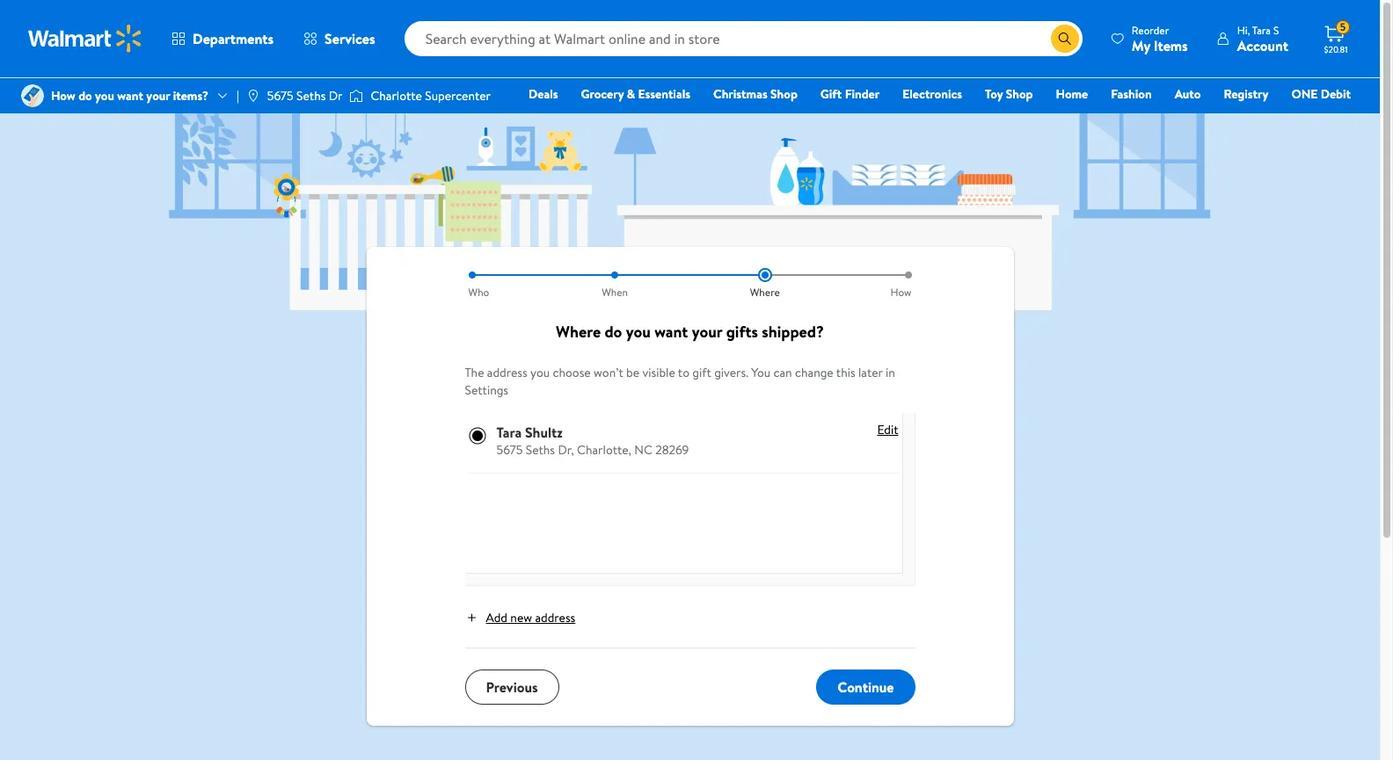Task type: vqa. For each thing, say whether or not it's contained in the screenshot.
the "Charlotte," at the bottom
yes



Task type: locate. For each thing, give the bounding box(es) containing it.
you down walmart image
[[95, 87, 114, 105]]

0 vertical spatial address
[[487, 364, 527, 382]]

 image for charlotte supercenter
[[350, 87, 364, 105]]

1 horizontal spatial your
[[692, 321, 722, 343]]

1 vertical spatial seths
[[526, 442, 555, 459]]

1 horizontal spatial want
[[654, 321, 688, 343]]

0 horizontal spatial want
[[117, 87, 143, 105]]

who list item
[[465, 268, 540, 300]]

toy
[[985, 85, 1003, 103]]

how down walmart image
[[51, 87, 75, 105]]

0 vertical spatial you
[[95, 87, 114, 105]]

gift
[[820, 85, 842, 103]]

you left "choose"
[[530, 364, 550, 382]]

want
[[117, 87, 143, 105], [654, 321, 688, 343]]

0 vertical spatial want
[[117, 87, 143, 105]]

departments
[[193, 29, 274, 48]]

seths
[[296, 87, 326, 105], [526, 442, 555, 459]]

do for where
[[605, 321, 622, 343]]

do
[[78, 87, 92, 105], [605, 321, 622, 343]]

1 vertical spatial do
[[605, 321, 622, 343]]

0 vertical spatial tara
[[1252, 22, 1271, 37]]

tara left s
[[1252, 22, 1271, 37]]

1 horizontal spatial you
[[530, 364, 550, 382]]

1 vertical spatial want
[[654, 321, 688, 343]]

 image
[[350, 87, 364, 105], [246, 89, 260, 103]]

0 horizontal spatial seths
[[296, 87, 326, 105]]

 image right | on the left of the page
[[246, 89, 260, 103]]

where list item
[[690, 268, 840, 300]]

1 horizontal spatial do
[[605, 321, 622, 343]]

previous
[[486, 678, 538, 697]]

your left gifts on the right of page
[[692, 321, 722, 343]]

want up 'visible'
[[654, 321, 688, 343]]

you
[[95, 87, 114, 105], [626, 321, 651, 343], [530, 364, 550, 382]]

when
[[602, 285, 628, 300]]

5675
[[267, 87, 293, 105], [496, 442, 523, 459]]

shop
[[770, 85, 798, 103], [1006, 85, 1033, 103]]

you up be
[[626, 321, 651, 343]]

be
[[626, 364, 639, 382]]

1 vertical spatial tara
[[496, 423, 522, 442]]

shipped?
[[762, 321, 824, 343]]

debit
[[1321, 85, 1351, 103]]

visible
[[642, 364, 675, 382]]

 image
[[21, 84, 44, 107]]

0 horizontal spatial you
[[95, 87, 114, 105]]

0 horizontal spatial do
[[78, 87, 92, 105]]

0 vertical spatial your
[[146, 87, 170, 105]]

where up gifts on the right of page
[[750, 285, 780, 300]]

1 vertical spatial how
[[891, 285, 912, 300]]

want left items?
[[117, 87, 143, 105]]

continue
[[838, 678, 894, 697]]

1 horizontal spatial seths
[[526, 442, 555, 459]]

address right the
[[487, 364, 527, 382]]

do down walmart image
[[78, 87, 92, 105]]

5675 left shultz
[[496, 442, 523, 459]]

0 horizontal spatial how
[[51, 87, 75, 105]]

0 horizontal spatial tara
[[496, 423, 522, 442]]

0 horizontal spatial your
[[146, 87, 170, 105]]

shop right christmas
[[770, 85, 798, 103]]

1 vertical spatial address
[[535, 610, 575, 627]]

0 vertical spatial where
[[750, 285, 780, 300]]

0 horizontal spatial address
[[487, 364, 527, 382]]

0 vertical spatial how
[[51, 87, 75, 105]]

settings
[[465, 382, 508, 399]]

1 shop from the left
[[770, 85, 798, 103]]

2 vertical spatial you
[[530, 364, 550, 382]]

items
[[1154, 36, 1188, 55]]

tara
[[1252, 22, 1271, 37], [496, 423, 522, 442]]

0 horizontal spatial  image
[[246, 89, 260, 103]]

how for how do you want your items?
[[51, 87, 75, 105]]

edit button
[[877, 421, 898, 439]]

1 horizontal spatial how
[[891, 285, 912, 300]]

1 horizontal spatial 5675
[[496, 442, 523, 459]]

where for where
[[750, 285, 780, 300]]

services
[[325, 29, 375, 48]]

5675 inside 'tara shultz 5675 seths dr, charlotte, nc 28269'
[[496, 442, 523, 459]]

electronics
[[903, 85, 962, 103]]

reorder
[[1132, 22, 1169, 37]]

shultz
[[525, 423, 563, 442]]

2 horizontal spatial you
[[626, 321, 651, 343]]

registry
[[1224, 85, 1269, 103]]

search icon image
[[1058, 32, 1072, 46]]

list
[[465, 268, 915, 300]]

&
[[627, 85, 635, 103]]

how inside list item
[[891, 285, 912, 300]]

finder
[[845, 85, 880, 103]]

address
[[487, 364, 527, 382], [535, 610, 575, 627]]

5
[[1340, 20, 1346, 34]]

my
[[1132, 36, 1150, 55]]

seths left dr,
[[526, 442, 555, 459]]

do for how
[[78, 87, 92, 105]]

how up in
[[891, 285, 912, 300]]

1 vertical spatial where
[[556, 321, 601, 343]]

your left items?
[[146, 87, 170, 105]]

1 horizontal spatial where
[[750, 285, 780, 300]]

how
[[51, 87, 75, 105], [891, 285, 912, 300]]

your for gifts
[[692, 321, 722, 343]]

seths left dr
[[296, 87, 326, 105]]

0 vertical spatial do
[[78, 87, 92, 105]]

0 vertical spatial 5675
[[267, 87, 293, 105]]

0 horizontal spatial where
[[556, 321, 601, 343]]

0 horizontal spatial shop
[[770, 85, 798, 103]]

1 vertical spatial 5675
[[496, 442, 523, 459]]

shop right toy
[[1006, 85, 1033, 103]]

1 horizontal spatial shop
[[1006, 85, 1033, 103]]

walmart image
[[28, 25, 142, 53]]

5675 seths dr
[[267, 87, 342, 105]]

1 horizontal spatial address
[[535, 610, 575, 627]]

edit
[[877, 421, 898, 439]]

none radio inside tara shultz 5675 seths dr, charlotte, nc 28269 element
[[468, 427, 486, 445]]

won't
[[594, 364, 623, 382]]

address right the new
[[535, 610, 575, 627]]

where
[[750, 285, 780, 300], [556, 321, 601, 343]]

address inside 'the address you choose won't be visible to gift givers. you can change this later in settings'
[[487, 364, 527, 382]]

$20.81
[[1324, 43, 1348, 55]]

supercenter
[[425, 87, 491, 105]]

services button
[[289, 18, 390, 60]]

your for items?
[[146, 87, 170, 105]]

1 horizontal spatial  image
[[350, 87, 364, 105]]

1 vertical spatial your
[[692, 321, 722, 343]]

tara left shultz
[[496, 423, 522, 442]]

gift finder link
[[813, 84, 888, 104]]

you inside 'the address you choose won't be visible to gift givers. you can change this later in settings'
[[530, 364, 550, 382]]

tara shultz 5675 seths dr, charlotte, nc 28269 element
[[468, 423, 877, 459]]

1 horizontal spatial tara
[[1252, 22, 1271, 37]]

where up "choose"
[[556, 321, 601, 343]]

2 shop from the left
[[1006, 85, 1033, 103]]

auto
[[1175, 85, 1201, 103]]

None radio
[[468, 427, 486, 445]]

5675 right | on the left of the page
[[267, 87, 293, 105]]

choose
[[553, 364, 591, 382]]

where inside list item
[[750, 285, 780, 300]]

how for how
[[891, 285, 912, 300]]

1 vertical spatial you
[[626, 321, 651, 343]]

5 $20.81
[[1324, 20, 1348, 55]]

do down when on the top left of page
[[605, 321, 622, 343]]

 image right dr
[[350, 87, 364, 105]]

christmas shop
[[713, 85, 798, 103]]

charlotte
[[371, 87, 422, 105]]

seths inside 'tara shultz 5675 seths dr, charlotte, nc 28269'
[[526, 442, 555, 459]]



Task type: describe. For each thing, give the bounding box(es) containing it.
gift finder
[[820, 85, 880, 103]]

Search search field
[[404, 21, 1083, 56]]

reorder my items
[[1132, 22, 1188, 55]]

fashion link
[[1103, 84, 1160, 104]]

home link
[[1048, 84, 1096, 104]]

dr
[[329, 87, 342, 105]]

s
[[1273, 22, 1279, 37]]

who
[[468, 285, 489, 300]]

where for where do you want your gifts shipped?
[[556, 321, 601, 343]]

one debit link
[[1284, 84, 1359, 104]]

grocery
[[581, 85, 624, 103]]

add
[[486, 610, 507, 627]]

one
[[1291, 85, 1318, 103]]

you for where
[[626, 321, 651, 343]]

want for gifts
[[654, 321, 688, 343]]

previous button
[[465, 670, 559, 705]]

add new address button
[[465, 610, 575, 627]]

walmart+ link
[[1291, 109, 1359, 128]]

you for how
[[95, 87, 114, 105]]

toy shop link
[[977, 84, 1041, 104]]

dr,
[[558, 442, 574, 459]]

to
[[678, 364, 690, 382]]

0 horizontal spatial 5675
[[267, 87, 293, 105]]

givers.
[[714, 364, 748, 382]]

tara shultz 5675 seths dr, charlotte, nc 28269
[[496, 423, 689, 459]]

change
[[795, 364, 834, 382]]

tara inside 'tara shultz 5675 seths dr, charlotte, nc 28269'
[[496, 423, 522, 442]]

new
[[510, 610, 532, 627]]

in
[[886, 364, 895, 382]]

deals link
[[521, 84, 566, 104]]

electronics link
[[895, 84, 970, 104]]

grocery & essentials
[[581, 85, 690, 103]]

this
[[836, 364, 855, 382]]

28269
[[655, 442, 689, 459]]

essentials
[[638, 85, 690, 103]]

christmas
[[713, 85, 768, 103]]

can
[[774, 364, 792, 382]]

 image for 5675 seths dr
[[246, 89, 260, 103]]

the address you choose won't be visible to gift givers. you can change this later in settings
[[465, 364, 895, 399]]

gifts
[[726, 321, 758, 343]]

registry link
[[1216, 84, 1277, 104]]

items?
[[173, 87, 208, 105]]

you for the
[[530, 364, 550, 382]]

0 vertical spatial seths
[[296, 87, 326, 105]]

the
[[465, 364, 484, 382]]

list containing who
[[465, 268, 915, 300]]

when list item
[[540, 268, 690, 300]]

continue button
[[816, 670, 915, 705]]

hi,
[[1237, 22, 1250, 37]]

hi, tara s account
[[1237, 22, 1288, 55]]

grocery & essentials link
[[573, 84, 698, 104]]

later
[[858, 364, 883, 382]]

where do you want your gifts shipped?
[[556, 321, 824, 343]]

toy shop
[[985, 85, 1033, 103]]

how list item
[[840, 268, 915, 300]]

how do you want your items?
[[51, 87, 208, 105]]

charlotte supercenter
[[371, 87, 491, 105]]

shop for toy shop
[[1006, 85, 1033, 103]]

departments button
[[157, 18, 289, 60]]

tara inside hi, tara s account
[[1252, 22, 1271, 37]]

deals
[[529, 85, 558, 103]]

home
[[1056, 85, 1088, 103]]

add new address
[[486, 610, 575, 627]]

you
[[751, 364, 771, 382]]

nc
[[634, 442, 652, 459]]

Walmart Site-Wide search field
[[404, 21, 1083, 56]]

fashion
[[1111, 85, 1152, 103]]

walmart+
[[1298, 110, 1351, 128]]

shop for christmas shop
[[770, 85, 798, 103]]

charlotte,
[[577, 442, 631, 459]]

account
[[1237, 36, 1288, 55]]

|
[[237, 87, 239, 105]]

christmas shop link
[[705, 84, 805, 104]]

auto link
[[1167, 84, 1209, 104]]

gift
[[692, 364, 711, 382]]

want for items?
[[117, 87, 143, 105]]

one debit walmart+
[[1291, 85, 1351, 128]]



